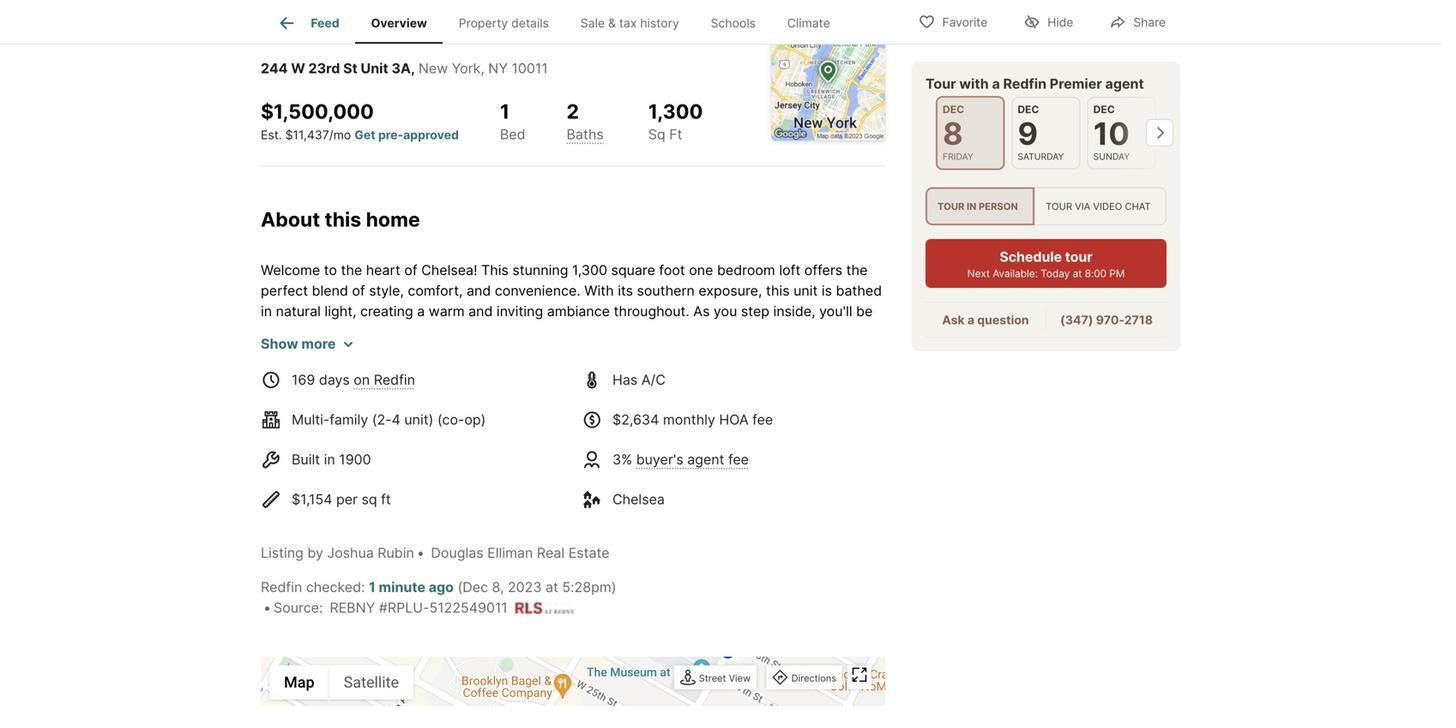 Task type: locate. For each thing, give the bounding box(es) containing it.
1 horizontal spatial new
[[697, 674, 727, 690]]

perfect
[[261, 282, 308, 299], [728, 488, 775, 505]]

or left op)
[[451, 406, 464, 423]]

2 vertical spatial you'll
[[534, 571, 567, 587]]

1 vertical spatial this
[[261, 427, 288, 443]]

1 horizontal spatial an
[[653, 509, 668, 526]]

1 vertical spatial for
[[779, 488, 797, 505]]

fitness
[[796, 591, 840, 608]]

1 horizontal spatial unit
[[794, 282, 818, 299]]

schedule inside schedule tour next available: today at 8:00 pm
[[1000, 249, 1062, 266]]

0 horizontal spatial perfect
[[261, 282, 308, 299]]

your right all
[[642, 385, 670, 402]]

dec for 10
[[1093, 103, 1115, 116]]

menu bar containing map
[[269, 666, 414, 700]]

you'll up the "entire" on the top of the page
[[819, 303, 852, 320]]

storage down as at bottom
[[721, 529, 770, 546]]

0 horizontal spatial at
[[546, 579, 558, 596]]

1 horizontal spatial fee
[[752, 412, 773, 428]]

on up city's
[[779, 653, 796, 670]]

street
[[699, 673, 726, 684]]

during down escape
[[726, 468, 767, 484]]

closets
[[312, 529, 359, 546]]

tab list containing feed
[[261, 0, 860, 44]]

kitchen down the culinary
[[697, 406, 744, 423]]

, left ny
[[481, 60, 484, 77]]

tour left the via
[[1046, 201, 1072, 212]]

pre-
[[378, 128, 403, 142]]

central
[[448, 468, 493, 484]]

about
[[261, 208, 320, 232]]

video
[[1093, 201, 1122, 212]]

of up shopping
[[661, 571, 674, 587]]

comfort
[[821, 632, 872, 649]]

overview tab
[[355, 3, 443, 44]]

home, down all
[[626, 406, 666, 423]]

tour for tour via video chat
[[1046, 201, 1072, 212]]

1 horizontal spatial custom
[[727, 365, 775, 382]]

2 horizontal spatial dec
[[1093, 103, 1115, 116]]

0 horizontal spatial out
[[636, 571, 657, 587]]

on redfin link
[[354, 372, 415, 388]]

floors
[[701, 324, 738, 340]]

hosting
[[304, 406, 352, 423]]

0 vertical spatial on
[[354, 372, 370, 388]]

0 horizontal spatial offers
[[364, 427, 402, 443]]

dec inside dec 8 friday
[[943, 103, 964, 116]]

space
[[559, 385, 598, 402]]

1 vertical spatial unit
[[841, 427, 866, 443]]

of
[[404, 262, 417, 279], [352, 282, 365, 299], [579, 344, 593, 361], [261, 468, 274, 484], [662, 550, 675, 567], [317, 571, 330, 587], [661, 571, 674, 587], [728, 612, 741, 629], [261, 653, 274, 670], [680, 674, 693, 690], [761, 694, 774, 707]]

0 vertical spatial at
[[1073, 268, 1082, 280]]

just
[[450, 612, 473, 629]]

0 horizontal spatial adds
[[491, 344, 523, 361]]

at down tour
[[1073, 268, 1082, 280]]

&
[[608, 16, 616, 30]]

redfin up the source:
[[261, 579, 302, 596]]

0 vertical spatial heart
[[366, 262, 400, 279]]

an down those
[[261, 571, 277, 587]]

list box
[[926, 187, 1167, 226]]

your up stylish
[[563, 653, 592, 670]]

at inside welcome to the heart of chelsea! this stunning 1,300 square foot one bedroom loft offers the perfect blend of style, comfort, and convenience. with its southern exposure, this unit is bathed in natural light, creating a warm and inviting ambiance throughout. as you step inside, you'll be immediately impressed by the high ceilings and beautiful hardwood floors that grace the entire space. the wood-burning fireplace adds a touch of charm and provides a cozy atmosphere during the cooler months. the open kitchen is a chef's dream, featuring custom cabinets, stainless steel appliances, and ample counter space for all your culinary creations. whether you're hosting a dinner party or enjoying a quiet meal at home, this kitchen is sure to impress. this duplex loft offers two full bathrooms, providing added convenience and privacy. the unit is exceptionally quiet, offering a pindrop tranquility that allows you to escape the hustle and bustle of city life. for your comfort, central air-conditioning keeps the loft cool during the summer months. the living area boasts a 4k projector with 160" viewing screen, perfect for movie nights or catching up on your favorite shows. storage will never be an issue, as this unit comes with custom closets and additional private storage space. additionally, bike storage is available for those who enjoy cycling around the city. situated in the heart of chelsea, you'll have access to an array of amazing restaurants, ensuring you'll never run out of dining options. trader joe's and whole foods are conveniently nearby, making grocery shopping a breeze. for fitness enthusiasts, chelsea piers is just a stone's throw away, offering a range of sports and recreational activities. this pet-friendly elevator building adds to the convenience and comfort of your new home, allowing you to bring along your furry friends. don't miss out on this incredible opportunity to live in a spacious and stylish loft in one of new york city's most desirable neighborhoods. schedule a viewing today and experience the best of chelsea living!
[[609, 406, 622, 423]]

1 horizontal spatial ,
[[481, 60, 484, 77]]

0 horizontal spatial offering
[[390, 447, 441, 464]]

chelsea down keeps
[[612, 491, 665, 508]]

to down the friendly
[[469, 653, 483, 670]]

foot
[[659, 262, 685, 279]]

, right unit
[[411, 60, 415, 77]]

comfort, up warm
[[408, 282, 463, 299]]

be down bathed
[[856, 303, 873, 320]]

0 vertical spatial for
[[332, 468, 353, 484]]

your up incredible
[[278, 653, 306, 670]]

tour
[[1065, 249, 1093, 266]]

0 vertical spatial out
[[636, 571, 657, 587]]

0 vertical spatial you'll
[[819, 303, 852, 320]]

23rd
[[308, 60, 340, 77]]

0 horizontal spatial home,
[[341, 653, 381, 670]]

steel
[[321, 385, 353, 402]]

(347)
[[1060, 313, 1093, 328]]

you down "exposure,"
[[714, 303, 737, 320]]

0 vertical spatial new
[[418, 60, 448, 77]]

0 vertical spatial custom
[[727, 365, 775, 382]]

buyer's agent fee link
[[636, 451, 749, 468]]

and up summer
[[816, 447, 840, 464]]

1 vertical spatial for
[[772, 591, 792, 608]]

0 horizontal spatial storage
[[507, 529, 556, 546]]

for up access at the right of page
[[849, 529, 867, 546]]

1 horizontal spatial this
[[407, 632, 434, 649]]

with up 'will'
[[559, 488, 586, 505]]

throughout.
[[614, 303, 689, 320]]

and up cycling
[[363, 529, 387, 546]]

this left stunning
[[481, 262, 509, 279]]

be up additionally,
[[632, 509, 649, 526]]

1 vertical spatial be
[[632, 509, 649, 526]]

allowing
[[385, 653, 438, 670]]

of up "chef's"
[[579, 344, 593, 361]]

0 horizontal spatial schedule
[[430, 694, 490, 707]]

show more button
[[261, 334, 353, 354]]

burning
[[378, 344, 428, 361]]

1 horizontal spatial you
[[652, 447, 676, 464]]

elevator
[[518, 632, 570, 649]]

2 horizontal spatial you'll
[[819, 303, 852, 320]]

be
[[856, 303, 873, 320], [632, 509, 649, 526]]

0 horizontal spatial this
[[261, 427, 288, 443]]

0 vertical spatial adds
[[491, 344, 523, 361]]

1 horizontal spatial agent
[[1105, 75, 1144, 92]]

redfin for on
[[374, 372, 415, 388]]

in left person
[[967, 201, 977, 212]]

1 , from the left
[[411, 60, 415, 77]]

pm
[[1109, 268, 1125, 280]]

space. down 'immediately'
[[261, 344, 303, 361]]

recreational
[[261, 632, 337, 649]]

york up best
[[731, 674, 760, 690]]

person
[[979, 201, 1018, 212]]

during up stainless at the bottom left
[[261, 365, 302, 382]]

1 horizontal spatial schedule
[[1000, 249, 1062, 266]]

dream,
[[617, 365, 662, 382]]

2 vertical spatial chelsea
[[778, 694, 830, 707]]

1 vertical spatial offering
[[621, 612, 672, 629]]

0 vertical spatial 1
[[500, 100, 510, 124]]

0 horizontal spatial you'll
[[534, 571, 567, 587]]

menu bar
[[269, 666, 414, 700]]

1 vertical spatial 1,300
[[572, 262, 607, 279]]

2 vertical spatial on
[[779, 653, 796, 670]]

in left natural
[[261, 303, 272, 320]]

directions
[[791, 673, 836, 684]]

tour with a redfin premier agent
[[926, 75, 1144, 92]]

ny
[[488, 60, 508, 77]]

convenience up 3% buyer's agent fee
[[644, 427, 726, 443]]

wood-
[[336, 344, 378, 361]]

furry
[[596, 653, 627, 670]]

2 horizontal spatial this
[[481, 262, 509, 279]]

with
[[959, 75, 989, 92], [559, 488, 586, 505], [835, 509, 862, 526]]

for up comes
[[779, 488, 797, 505]]

1 minute ago link
[[369, 579, 454, 596], [369, 579, 454, 596]]

schedule inside welcome to the heart of chelsea! this stunning 1,300 square foot one bedroom loft offers the perfect blend of style, comfort, and convenience. with its southern exposure, this unit is bathed in natural light, creating a warm and inviting ambiance throughout. as you step inside, you'll be immediately impressed by the high ceilings and beautiful hardwood floors that grace the entire space. the wood-burning fireplace adds a touch of charm and provides a cozy atmosphere during the cooler months. the open kitchen is a chef's dream, featuring custom cabinets, stainless steel appliances, and ample counter space for all your culinary creations. whether you're hosting a dinner party or enjoying a quiet meal at home, this kitchen is sure to impress. this duplex loft offers two full bathrooms, providing added convenience and privacy. the unit is exceptionally quiet, offering a pindrop tranquility that allows you to escape the hustle and bustle of city life. for your comfort, central air-conditioning keeps the loft cool during the summer months. the living area boasts a 4k projector with 160" viewing screen, perfect for movie nights or catching up on your favorite shows. storage will never be an issue, as this unit comes with custom closets and additional private storage space. additionally, bike storage is available for those who enjoy cycling around the city. situated in the heart of chelsea, you'll have access to an array of amazing restaurants, ensuring you'll never run out of dining options. trader joe's and whole foods are conveniently nearby, making grocery shopping a breeze. for fitness enthusiasts, chelsea piers is just a stone's throw away, offering a range of sports and recreational activities. this pet-friendly elevator building adds to the convenience and comfort of your new home, allowing you to bring along your furry friends. don't miss out on this incredible opportunity to live in a spacious and stylish loft in one of new york city's most desirable neighborhoods. schedule a viewing today and experience the best of chelsea living!
[[430, 694, 490, 707]]

0 horizontal spatial be
[[632, 509, 649, 526]]

offers up bathed
[[804, 262, 843, 279]]

custom down the cozy
[[727, 365, 775, 382]]

0 horizontal spatial 1,300
[[572, 262, 607, 279]]

2 vertical spatial unit
[[760, 509, 784, 526]]

$1,154 per sq ft
[[292, 491, 391, 508]]

fireplace
[[431, 344, 487, 361]]

sports
[[745, 612, 787, 629]]

is left bathed
[[822, 282, 832, 299]]

0 horizontal spatial space.
[[261, 344, 303, 361]]

agent up screen,
[[687, 451, 724, 468]]

step
[[741, 303, 769, 320]]

1 vertical spatial with
[[559, 488, 586, 505]]

1 dec from the left
[[943, 103, 964, 116]]

1 horizontal spatial perfect
[[728, 488, 775, 505]]

are
[[377, 591, 397, 608]]

ambiance
[[547, 303, 610, 320]]

one
[[689, 262, 713, 279], [652, 674, 676, 690]]

of up the light,
[[352, 282, 365, 299]]

0 horizontal spatial with
[[559, 488, 586, 505]]

1 vertical spatial offers
[[364, 427, 402, 443]]

out right run at left
[[636, 571, 657, 587]]

baths
[[567, 126, 604, 143]]

southern
[[637, 282, 695, 299]]

offers down 'dinner' at the bottom of the page
[[364, 427, 402, 443]]

satellite button
[[329, 666, 414, 700]]

with up dec 8 friday
[[959, 75, 989, 92]]

of down don't
[[680, 674, 693, 690]]

1,300 inside welcome to the heart of chelsea! this stunning 1,300 square foot one bedroom loft offers the perfect blend of style, comfort, and convenience. with its southern exposure, this unit is bathed in natural light, creating a warm and inviting ambiance throughout. as you step inside, you'll be immediately impressed by the high ceilings and beautiful hardwood floors that grace the entire space. the wood-burning fireplace adds a touch of charm and provides a cozy atmosphere during the cooler months. the open kitchen is a chef's dream, featuring custom cabinets, stainless steel appliances, and ample counter space for all your culinary creations. whether you're hosting a dinner party or enjoying a quiet meal at home, this kitchen is sure to impress. this duplex loft offers two full bathrooms, providing added convenience and privacy. the unit is exceptionally quiet, offering a pindrop tranquility that allows you to escape the hustle and bustle of city life. for your comfort, central air-conditioning keeps the loft cool during the summer months. the living area boasts a 4k projector with 160" viewing screen, perfect for movie nights or catching up on your favorite shows. storage will never be an issue, as this unit comes with custom closets and additional private storage space. additionally, bike storage is available for those who enjoy cycling around the city. situated in the heart of chelsea, you'll have access to an array of amazing restaurants, ensuring you'll never run out of dining options. trader joe's and whole foods are conveniently nearby, making grocery shopping a breeze. for fitness enthusiasts, chelsea piers is just a stone's throw away, offering a range of sports and recreational activities. this pet-friendly elevator building adds to the convenience and comfort of your new home, allowing you to bring along your furry friends. don't miss out on this incredible opportunity to live in a spacious and stylish loft in one of new york city's most desirable neighborhoods. schedule a viewing today and experience the best of chelsea living!
[[572, 262, 607, 279]]

appliances,
[[357, 385, 430, 402]]

adds down ceilings
[[491, 344, 523, 361]]

3 dec from the left
[[1093, 103, 1115, 116]]

today
[[559, 694, 596, 707]]

1 horizontal spatial kitchen
[[697, 406, 744, 423]]

this left home
[[325, 208, 361, 232]]

exceptionally
[[261, 447, 346, 464]]

is down touch
[[548, 365, 558, 382]]

cooler
[[331, 365, 371, 382]]

1 horizontal spatial 1,300
[[648, 100, 703, 124]]

property details
[[459, 16, 549, 30]]

• right rubin
[[417, 545, 425, 562]]

atmosphere
[[775, 344, 852, 361]]

your down ft in the left bottom of the page
[[378, 509, 406, 526]]

1 horizontal spatial adds
[[629, 632, 661, 649]]

1 horizontal spatial you'll
[[739, 550, 772, 567]]

or left catching on the bottom
[[261, 509, 274, 526]]

one right foot
[[689, 262, 713, 279]]

the down privacy.
[[747, 447, 769, 464]]

1 vertical spatial on
[[358, 509, 374, 526]]

tour up 8
[[926, 75, 956, 92]]

that left 3%
[[578, 447, 604, 464]]

0 vertical spatial perfect
[[261, 282, 308, 299]]

fee for $2,634 monthly hoa fee
[[752, 412, 773, 428]]

#
[[379, 600, 388, 617]]

5122549011
[[429, 600, 508, 617]]

tab list
[[261, 0, 860, 44]]

space.
[[261, 344, 303, 361], [560, 529, 603, 546]]

comfort,
[[408, 282, 463, 299], [389, 468, 444, 484]]

listing provided courtesy of real estate board of new york (rebny) image
[[515, 602, 575, 614]]

at up listing provided courtesy of real estate board of new york (rebny) image
[[546, 579, 558, 596]]

featuring
[[665, 365, 724, 382]]

never down 160"
[[592, 509, 628, 526]]

this down you're
[[261, 427, 288, 443]]

0 vertical spatial that
[[742, 324, 768, 340]]

around
[[421, 550, 466, 567]]

1 vertical spatial new
[[697, 674, 727, 690]]

1 vertical spatial you
[[652, 447, 676, 464]]

2 vertical spatial at
[[546, 579, 558, 596]]

convenience up miss
[[707, 632, 789, 649]]

1 vertical spatial home,
[[341, 653, 381, 670]]

offers
[[804, 262, 843, 279], [364, 427, 402, 443]]

1,300 up ft at the left of page
[[648, 100, 703, 124]]

of down breeze.
[[728, 612, 741, 629]]

out up city's
[[754, 653, 776, 670]]

viewing down spacious
[[505, 694, 555, 707]]

adds up friends.
[[629, 632, 661, 649]]

0 horizontal spatial redfin
[[261, 579, 302, 596]]

dec inside dec 9 saturday
[[1018, 103, 1039, 116]]

the down impress.
[[813, 427, 838, 443]]

miss
[[721, 653, 751, 670]]

2 horizontal spatial at
[[1073, 268, 1082, 280]]

is down creations.
[[748, 406, 759, 423]]

1 storage from the left
[[507, 529, 556, 546]]

0 horizontal spatial custom
[[261, 529, 309, 546]]

dec inside the 'dec 10 sunday'
[[1093, 103, 1115, 116]]

2 vertical spatial you
[[442, 653, 466, 670]]

sale & tax history tab
[[565, 3, 695, 44]]

1 horizontal spatial dec
[[1018, 103, 1039, 116]]

inviting
[[497, 303, 543, 320]]

and down stylish
[[599, 694, 624, 707]]

1 vertical spatial months.
[[261, 488, 313, 505]]

for
[[276, 28, 300, 43]]

fee for 3% buyer's agent fee
[[728, 451, 749, 468]]

fee down creations.
[[752, 412, 773, 428]]

and up high
[[468, 303, 493, 320]]

0 horizontal spatial york
[[452, 60, 481, 77]]

for up $1,154 per sq ft
[[332, 468, 353, 484]]

the down the 'life.'
[[317, 488, 342, 505]]

unit up the inside,
[[794, 282, 818, 299]]

1 inside 1 bed
[[500, 100, 510, 124]]

allows
[[608, 447, 648, 464]]

bike
[[690, 529, 717, 546]]

heart down additionally,
[[624, 550, 658, 567]]

169 days on redfin
[[292, 372, 415, 388]]

ceilings
[[491, 324, 540, 340]]

2 vertical spatial with
[[835, 509, 862, 526]]

schools tab
[[695, 3, 772, 44]]

conveniently
[[401, 591, 484, 608]]

/mo
[[329, 128, 351, 142]]

0 horizontal spatial months.
[[261, 488, 313, 505]]

hustle
[[773, 447, 812, 464]]

None button
[[936, 96, 1005, 170], [1012, 97, 1081, 169], [1087, 97, 1156, 169], [936, 96, 1005, 170], [1012, 97, 1081, 169], [1087, 97, 1156, 169]]

0 horizontal spatial kitchen
[[497, 365, 544, 382]]

schedule up available:
[[1000, 249, 1062, 266]]

never down estate
[[571, 571, 607, 587]]

light,
[[325, 303, 356, 320]]

york left ny
[[452, 60, 481, 77]]

0 vertical spatial unit
[[794, 282, 818, 299]]

chelsea!
[[421, 262, 477, 279]]

2 dec from the left
[[1018, 103, 1039, 116]]

op)
[[464, 412, 486, 428]]

enjoy
[[333, 550, 367, 567]]

custom up those
[[261, 529, 309, 546]]

history
[[640, 16, 679, 30]]

and up touch
[[544, 324, 568, 340]]

(2-
[[372, 412, 392, 428]]

immediately
[[261, 324, 339, 340]]

space. down 'will'
[[560, 529, 603, 546]]

1 horizontal spatial for
[[779, 488, 797, 505]]

dec for 8
[[943, 103, 964, 116]]

2 horizontal spatial chelsea
[[778, 694, 830, 707]]

this
[[481, 262, 509, 279], [261, 427, 288, 443], [407, 632, 434, 649]]

of up incredible
[[261, 653, 274, 670]]

sale & tax history
[[580, 16, 679, 30]]

a/c
[[641, 372, 666, 388]]

0 vertical spatial comfort,
[[408, 282, 463, 299]]

and
[[467, 282, 491, 299], [468, 303, 493, 320], [544, 324, 568, 340], [641, 344, 665, 361], [434, 385, 458, 402], [730, 427, 754, 443], [816, 447, 840, 464], [363, 529, 387, 546], [261, 591, 285, 608], [790, 612, 815, 629], [793, 632, 817, 649], [538, 674, 563, 690], [599, 694, 624, 707]]

1 up bed
[[500, 100, 510, 124]]

0 vertical spatial home,
[[626, 406, 666, 423]]

1 vertical spatial heart
[[624, 550, 658, 567]]



Task type: vqa. For each thing, say whether or not it's contained in the screenshot.
bottommost "YORK"
yes



Task type: describe. For each thing, give the bounding box(es) containing it.
(347) 970-2718 link
[[1060, 313, 1153, 328]]

of down who
[[317, 571, 330, 587]]

1 vertical spatial during
[[726, 468, 767, 484]]

0 horizontal spatial •
[[263, 600, 271, 617]]

active link
[[345, 28, 388, 43]]

map region
[[93, 641, 971, 707]]

-
[[337, 28, 342, 43]]

the up "steel"
[[306, 365, 327, 382]]

this up the inside,
[[766, 282, 790, 299]]

whole
[[289, 591, 330, 608]]

0 horizontal spatial 1
[[369, 579, 376, 596]]

0 horizontal spatial new
[[418, 60, 448, 77]]

0 horizontal spatial one
[[652, 674, 676, 690]]

added
[[599, 427, 641, 443]]

is down conveniently
[[435, 612, 446, 629]]

blend
[[312, 282, 348, 299]]

2 storage from the left
[[721, 529, 770, 546]]

show
[[261, 336, 298, 352]]

new inside welcome to the heart of chelsea! this stunning 1,300 square foot one bedroom loft offers the perfect blend of style, comfort, and convenience. with its southern exposure, this unit is bathed in natural light, creating a warm and inviting ambiance throughout. as you step inside, you'll be immediately impressed by the high ceilings and beautiful hardwood floors that grace the entire space. the wood-burning fireplace adds a touch of charm and provides a cozy atmosphere during the cooler months. the open kitchen is a chef's dream, featuring custom cabinets, stainless steel appliances, and ample counter space for all your culinary creations. whether you're hosting a dinner party or enjoying a quiet meal at home, this kitchen is sure to impress. this duplex loft offers two full bathrooms, providing added convenience and privacy. the unit is exceptionally quiet, offering a pindrop tranquility that allows you to escape the hustle and bustle of city life. for your comfort, central air-conditioning keeps the loft cool during the summer months. the living area boasts a 4k projector with 160" viewing screen, perfect for movie nights or catching up on your favorite shows. storage will never be an issue, as this unit comes with custom closets and additional private storage space. additionally, bike storage is available for those who enjoy cycling around the city. situated in the heart of chelsea, you'll have access to an array of amazing restaurants, ensuring you'll never run out of dining options. trader joe's and whole foods are conveniently nearby, making grocery shopping a breeze. for fitness enthusiasts, chelsea piers is just a stone's throw away, offering a range of sports and recreational activities. this pet-friendly elevator building adds to the convenience and comfort of your new home, allowing you to bring along your furry friends. don't miss out on this incredible opportunity to live in a spacious and stylish loft in one of new york city's most desirable neighborhoods. schedule a viewing today and experience the best of chelsea living!
[[697, 674, 727, 690]]

redfin for a
[[1003, 75, 1047, 92]]

this up 'directions'
[[800, 653, 823, 670]]

1 horizontal spatial offers
[[804, 262, 843, 279]]

1 vertical spatial adds
[[629, 632, 661, 649]]

desirable
[[261, 694, 320, 707]]

loft up the inside,
[[779, 262, 801, 279]]

0 vertical spatial agent
[[1105, 75, 1144, 92]]

1 horizontal spatial that
[[742, 324, 768, 340]]

your down quiet,
[[357, 468, 385, 484]]

0 vertical spatial york
[[452, 60, 481, 77]]

0 horizontal spatial you
[[442, 653, 466, 670]]

and down 'hardwood'
[[641, 344, 665, 361]]

storage
[[512, 509, 563, 526]]

street view button
[[676, 668, 755, 691]]

2 , from the left
[[481, 60, 484, 77]]

minute
[[379, 579, 426, 596]]

creating
[[360, 303, 413, 320]]

1 horizontal spatial with
[[835, 509, 862, 526]]

of down city's
[[761, 694, 774, 707]]

who
[[301, 550, 329, 567]]

the down fireplace
[[431, 365, 456, 382]]

two
[[406, 427, 430, 443]]

charm
[[596, 344, 637, 361]]

0 vertical spatial this
[[481, 262, 509, 279]]

this down the culinary
[[669, 406, 693, 423]]

1 vertical spatial perfect
[[728, 488, 775, 505]]

rebny
[[330, 600, 375, 617]]

options.
[[721, 571, 773, 587]]

and down chelsea!
[[467, 282, 491, 299]]

get
[[354, 128, 375, 142]]

dinner
[[368, 406, 409, 423]]

0 horizontal spatial during
[[261, 365, 302, 382]]

built in 1900
[[292, 451, 371, 468]]

via
[[1075, 201, 1091, 212]]

party
[[412, 406, 447, 423]]

loft up "1900" on the left bottom of the page
[[339, 427, 361, 443]]

activities.
[[341, 632, 403, 649]]

friends.
[[630, 653, 679, 670]]

ago
[[429, 579, 454, 596]]

culinary
[[674, 385, 725, 402]]

2 horizontal spatial unit
[[841, 427, 866, 443]]

and down fitness
[[790, 612, 815, 629]]

along
[[524, 653, 559, 670]]

to up blend
[[324, 262, 337, 279]]

3%
[[612, 451, 632, 468]]

list box containing tour in person
[[926, 187, 1167, 226]]

and up party on the left
[[434, 385, 458, 402]]

york inside welcome to the heart of chelsea! this stunning 1,300 square foot one bedroom loft offers the perfect blend of style, comfort, and convenience. with its southern exposure, this unit is bathed in natural light, creating a warm and inviting ambiance throughout. as you step inside, you'll be immediately impressed by the high ceilings and beautiful hardwood floors that grace the entire space. the wood-burning fireplace adds a touch of charm and provides a cozy atmosphere during the cooler months. the open kitchen is a chef's dream, featuring custom cabinets, stainless steel appliances, and ample counter space for all your culinary creations. whether you're hosting a dinner party or enjoying a quiet meal at home, this kitchen is sure to impress. this duplex loft offers two full bathrooms, providing added convenience and privacy. the unit is exceptionally quiet, offering a pindrop tranquility that allows you to escape the hustle and bustle of city life. for your comfort, central air-conditioning keeps the loft cool during the summer months. the living area boasts a 4k projector with 160" viewing screen, perfect for movie nights or catching up on your favorite shows. storage will never be an issue, as this unit comes with custom closets and additional private storage space. additionally, bike storage is available for those who enjoy cycling around the city. situated in the heart of chelsea, you'll have access to an array of amazing restaurants, ensuring you'll never run out of dining options. trader joe's and whole foods are conveniently nearby, making grocery shopping a breeze. for fitness enthusiasts, chelsea piers is just a stone's throw away, offering a range of sports and recreational activities. this pet-friendly elevator building adds to the convenience and comfort of your new home, allowing you to bring along your furry friends. don't miss out on this incredible opportunity to live in a spacious and stylish loft in one of new york city's most desirable neighborhoods. schedule a viewing today and experience the best of chelsea living!
[[731, 674, 760, 690]]

property details tab
[[443, 3, 565, 44]]

those
[[261, 550, 297, 567]]

to right sure
[[794, 406, 808, 423]]

loft down furry
[[612, 674, 633, 690]]

available
[[788, 529, 845, 546]]

(dec
[[458, 579, 488, 596]]

friendly
[[465, 632, 514, 649]]

quiet,
[[350, 447, 386, 464]]

map entry image
[[771, 27, 885, 141]]

map button
[[269, 666, 329, 700]]

0 vertical spatial viewing
[[623, 488, 673, 505]]

active
[[345, 28, 388, 43]]

bathrooms,
[[458, 427, 531, 443]]

1 vertical spatial custom
[[261, 529, 309, 546]]

and up directions button
[[793, 632, 817, 649]]

baths link
[[567, 126, 604, 143]]

schools
[[711, 16, 756, 30]]

feed link
[[277, 13, 339, 33]]

estate
[[568, 545, 609, 562]]

0 vertical spatial be
[[856, 303, 873, 320]]

the up bathed
[[846, 262, 868, 279]]

0 vertical spatial an
[[653, 509, 668, 526]]

whether
[[796, 385, 852, 402]]

and down the array
[[261, 591, 285, 608]]

9
[[1018, 115, 1038, 152]]

and up escape
[[730, 427, 754, 443]]

checked:
[[306, 579, 365, 596]]

the right keeps
[[645, 468, 666, 484]]

1 vertical spatial you'll
[[739, 550, 772, 567]]

to up friends.
[[665, 632, 678, 649]]

open
[[460, 365, 493, 382]]

question
[[977, 313, 1029, 328]]

sunday
[[1093, 151, 1130, 162]]

sale
[[580, 16, 605, 30]]

schedule tour next available: today at 8:00 pm
[[967, 249, 1125, 280]]

the down hustle
[[771, 468, 793, 484]]

ask a question link
[[942, 313, 1029, 328]]

0 horizontal spatial viewing
[[505, 694, 555, 707]]

movie
[[801, 488, 840, 505]]

for sale - active
[[276, 28, 388, 43]]

0 vertical spatial with
[[959, 75, 989, 92]]

area
[[383, 488, 412, 505]]

touch
[[539, 344, 576, 361]]

in down friends.
[[637, 674, 648, 690]]

1 horizontal spatial home,
[[626, 406, 666, 423]]

redfin checked: 1 minute ago (dec 8, 2023 at 5:28pm)
[[261, 579, 616, 596]]

0 vertical spatial never
[[592, 509, 628, 526]]

$1,500,000 est. $11,437 /mo get pre-approved
[[261, 100, 459, 142]]

1 horizontal spatial space.
[[560, 529, 603, 546]]

has a/c
[[612, 372, 666, 388]]

loft left the cool
[[670, 468, 691, 484]]

welcome to the heart of chelsea! this stunning 1,300 square foot one bedroom loft offers the perfect blend of style, comfort, and convenience. with its southern exposure, this unit is bathed in natural light, creating a warm and inviting ambiance throughout. as you step inside, you'll be immediately impressed by the high ceilings and beautiful hardwood floors that grace the entire space. the wood-burning fireplace adds a touch of charm and provides a cozy atmosphere during the cooler months. the open kitchen is a chef's dream, featuring custom cabinets, stainless steel appliances, and ample counter space for all your culinary creations. whether you're hosting a dinner party or enjoying a quiet meal at home, this kitchen is sure to impress. this duplex loft offers two full bathrooms, providing added convenience and privacy. the unit is exceptionally quiet, offering a pindrop tranquility that allows you to escape the hustle and bustle of city life. for your comfort, central air-conditioning keeps the loft cool during the summer months. the living area boasts a 4k projector with 160" viewing screen, perfect for movie nights or catching up on your favorite shows. storage will never be an issue, as this unit comes with custom closets and additional private storage space. additionally, bike storage is available for those who enjoy cycling around the city. situated in the heart of chelsea, you'll have access to an array of amazing restaurants, ensuring you'll never run out of dining options. trader joe's and whole foods are conveniently nearby, making grocery shopping a breeze. for fitness enthusiasts, chelsea piers is just a stone's throw away, offering a range of sports and recreational activities. this pet-friendly elevator building adds to the convenience and comfort of your new home, allowing you to bring along your furry friends. don't miss out on this incredible opportunity to live in a spacious and stylish loft in one of new york city's most desirable neighborhoods. schedule a viewing today and experience the best of chelsea living!
[[261, 262, 884, 707]]

0 vertical spatial kitchen
[[497, 365, 544, 382]]

favorite button
[[904, 4, 1002, 39]]

projector
[[496, 488, 555, 505]]

and down along
[[538, 674, 563, 690]]

per
[[336, 491, 358, 508]]

climate tab
[[772, 3, 846, 44]]

multi-family (2-4 unit) (co-op)
[[292, 412, 486, 428]]

the up don't
[[682, 632, 703, 649]]

source:
[[274, 600, 323, 617]]

is up bustle
[[870, 427, 880, 443]]

0 vertical spatial for
[[602, 385, 620, 402]]

0 horizontal spatial an
[[261, 571, 277, 587]]

1 horizontal spatial months.
[[375, 365, 428, 382]]

by inside welcome to the heart of chelsea! this stunning 1,300 square foot one bedroom loft offers the perfect blend of style, comfort, and convenience. with its southern exposure, this unit is bathed in natural light, creating a warm and inviting ambiance throughout. as you step inside, you'll be immediately impressed by the high ceilings and beautiful hardwood floors that grace the entire space. the wood-burning fireplace adds a touch of charm and provides a cozy atmosphere during the cooler months. the open kitchen is a chef's dream, featuring custom cabinets, stainless steel appliances, and ample counter space for all your culinary creations. whether you're hosting a dinner party or enjoying a quiet meal at home, this kitchen is sure to impress. this duplex loft offers two full bathrooms, providing added convenience and privacy. the unit is exceptionally quiet, offering a pindrop tranquility that allows you to escape the hustle and bustle of city life. for your comfort, central air-conditioning keeps the loft cool during the summer months. the living area boasts a 4k projector with 160" viewing screen, perfect for movie nights or catching up on your favorite shows. storage will never be an issue, as this unit comes with custom closets and additional private storage space. additionally, bike storage is available for those who enjoy cycling around the city. situated in the heart of chelsea, you'll have access to an array of amazing restaurants, ensuring you'll never run out of dining options. trader joe's and whole foods are conveniently nearby, making grocery shopping a breeze. for fitness enthusiasts, chelsea piers is just a stone's throw away, offering a range of sports and recreational activities. this pet-friendly elevator building adds to the convenience and comfort of your new home, allowing you to bring along your furry friends. don't miss out on this incredible opportunity to live in a spacious and stylish loft in one of new york city's most desirable neighborhoods. schedule a viewing today and experience the best of chelsea living!
[[414, 324, 430, 340]]

the up run at left
[[599, 550, 620, 567]]

the up blend
[[341, 262, 362, 279]]

shopping
[[644, 591, 704, 608]]

1 horizontal spatial offering
[[621, 612, 672, 629]]

next image
[[1146, 119, 1173, 147]]

10
[[1093, 115, 1130, 152]]

to right access at the right of page
[[860, 550, 873, 567]]

of down additionally,
[[662, 550, 675, 567]]

2023
[[508, 579, 542, 596]]

tour for tour with a redfin premier agent
[[926, 75, 956, 92]]

0 vertical spatial •
[[417, 545, 425, 562]]

trader
[[777, 571, 820, 587]]

1 vertical spatial kitchen
[[697, 406, 744, 423]]

0 vertical spatial convenience
[[644, 427, 726, 443]]

dec for 9
[[1018, 103, 1039, 116]]

of left chelsea!
[[404, 262, 417, 279]]

0 vertical spatial chelsea
[[612, 491, 665, 508]]

chelsea,
[[679, 550, 735, 567]]

this right as at bottom
[[732, 509, 756, 526]]

the up atmosphere
[[812, 324, 834, 340]]

at inside schedule tour next available: today at 8:00 pm
[[1073, 268, 1082, 280]]

situated
[[526, 550, 580, 567]]

0 vertical spatial offering
[[390, 447, 441, 464]]

1900
[[339, 451, 371, 468]]

1 vertical spatial convenience
[[707, 632, 789, 649]]

of left city at left bottom
[[261, 468, 274, 484]]

rplu-
[[388, 600, 429, 617]]

1 vertical spatial by
[[307, 545, 323, 562]]

0 horizontal spatial agent
[[687, 451, 724, 468]]

opportunity
[[328, 674, 404, 690]]

the down the street view button
[[703, 694, 724, 707]]

1 vertical spatial chelsea
[[343, 612, 395, 629]]

chat
[[1125, 201, 1151, 212]]

in up '5:28pm)'
[[584, 550, 595, 567]]

is up 'have'
[[774, 529, 784, 546]]

joshua
[[327, 545, 374, 562]]

to down 'allowing'
[[407, 674, 421, 690]]

0 horizontal spatial that
[[578, 447, 604, 464]]

tour for tour in person
[[938, 201, 965, 212]]

in right live
[[450, 674, 461, 690]]

has
[[612, 372, 638, 388]]

2 vertical spatial redfin
[[261, 579, 302, 596]]

tranquility
[[510, 447, 574, 464]]

1 horizontal spatial heart
[[624, 550, 658, 567]]

0 horizontal spatial for
[[332, 468, 353, 484]]

1 vertical spatial out
[[754, 653, 776, 670]]

2 horizontal spatial for
[[849, 529, 867, 546]]

ample
[[462, 385, 501, 402]]

1 vertical spatial or
[[261, 509, 274, 526]]

as
[[693, 303, 710, 320]]

creations.
[[729, 385, 793, 402]]

0 horizontal spatial unit
[[760, 509, 784, 526]]

dec 10 sunday
[[1093, 103, 1130, 162]]

experience
[[628, 694, 699, 707]]

in right built
[[324, 451, 335, 468]]

to left escape
[[680, 447, 693, 464]]

conditioning
[[519, 468, 598, 484]]

0 horizontal spatial heart
[[366, 262, 400, 279]]

244 w 23rd st unit 3a , new york , ny 10011
[[261, 60, 548, 77]]

4k
[[475, 488, 493, 505]]

the down 'immediately'
[[307, 344, 332, 361]]

1 horizontal spatial or
[[451, 406, 464, 423]]

1 vertical spatial comfort,
[[389, 468, 444, 484]]

days
[[319, 372, 350, 388]]

access
[[811, 550, 856, 567]]

share button
[[1095, 4, 1180, 39]]

0 vertical spatial you
[[714, 303, 737, 320]]

the down private
[[470, 550, 491, 567]]

the down warm
[[434, 324, 455, 340]]

0 vertical spatial one
[[689, 262, 713, 279]]

1 vertical spatial never
[[571, 571, 607, 587]]

living
[[346, 488, 380, 505]]



